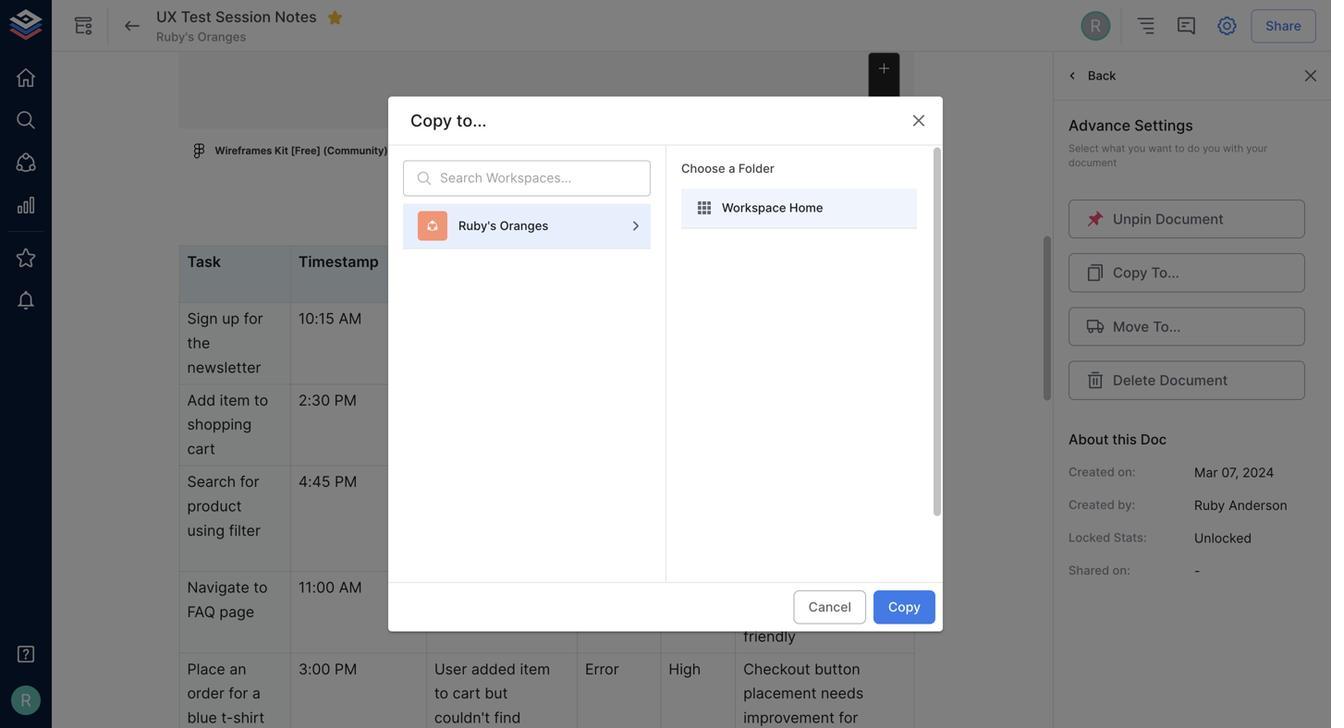 Task type: locate. For each thing, give the bounding box(es) containing it.
a
[[729, 161, 736, 176]]

copy right cancel
[[889, 600, 921, 616]]

copy
[[411, 110, 452, 131], [1113, 265, 1148, 281], [889, 600, 921, 616]]

0 horizontal spatial you
[[1129, 142, 1146, 154]]

you right do
[[1203, 142, 1221, 154]]

your
[[1247, 142, 1268, 154]]

copy to... button
[[1069, 253, 1306, 293]]

0 vertical spatial r button
[[1079, 8, 1114, 43]]

about
[[1069, 431, 1109, 448]]

oranges down search workspaces... text field
[[500, 219, 549, 233]]

stats:
[[1114, 531, 1147, 545]]

doc
[[1141, 431, 1167, 448]]

copy up move in the right of the page
[[1113, 265, 1148, 281]]

you
[[1129, 142, 1146, 154], [1203, 142, 1221, 154]]

document down move to... button
[[1160, 372, 1229, 389]]

Search Workspaces... text field
[[440, 160, 651, 197]]

ruby's down search workspaces... text field
[[459, 219, 497, 233]]

ruby's inside ruby's oranges link
[[156, 30, 194, 44]]

r button
[[1079, 8, 1114, 43], [6, 681, 46, 721]]

0 vertical spatial r
[[1091, 16, 1102, 36]]

0 vertical spatial on:
[[1118, 465, 1136, 479]]

0 vertical spatial document
[[1156, 211, 1224, 227]]

1 vertical spatial copy
[[1113, 265, 1148, 281]]

copy to... dialog
[[388, 97, 943, 644]]

ruby's oranges button
[[403, 204, 651, 249]]

created for created by:
[[1069, 498, 1115, 512]]

document up copy to... button
[[1156, 211, 1224, 227]]

0 horizontal spatial oranges
[[198, 30, 246, 44]]

ruby's down ux
[[156, 30, 194, 44]]

0 vertical spatial to...
[[1152, 265, 1180, 281]]

on: for created on:
[[1118, 465, 1136, 479]]

1 horizontal spatial r
[[1091, 16, 1102, 36]]

mar
[[1195, 465, 1219, 481]]

choose
[[682, 161, 726, 176]]

go back image
[[121, 15, 143, 37]]

created
[[1069, 465, 1115, 479], [1069, 498, 1115, 512]]

1 vertical spatial r button
[[6, 681, 46, 721]]

unlocked
[[1195, 531, 1252, 547]]

0 horizontal spatial copy
[[411, 110, 452, 131]]

document for unpin document
[[1156, 211, 1224, 227]]

2 vertical spatial copy
[[889, 600, 921, 616]]

-
[[1195, 564, 1201, 579]]

on:
[[1118, 465, 1136, 479], [1113, 564, 1131, 578]]

1 vertical spatial ruby's
[[459, 219, 497, 233]]

anderson
[[1229, 498, 1288, 514]]

do
[[1188, 142, 1200, 154]]

copy for copy to...
[[1113, 265, 1148, 281]]

unpin document
[[1113, 211, 1224, 227]]

document
[[1156, 211, 1224, 227], [1160, 372, 1229, 389]]

ruby anderson
[[1195, 498, 1288, 514]]

oranges down the ux test session notes
[[198, 30, 246, 44]]

0 vertical spatial ruby's
[[156, 30, 194, 44]]

notes
[[275, 8, 317, 26]]

1 created from the top
[[1069, 465, 1115, 479]]

delete
[[1113, 372, 1156, 389]]

on: down this
[[1118, 465, 1136, 479]]

cancel button
[[794, 591, 867, 625]]

1 vertical spatial document
[[1160, 372, 1229, 389]]

to... for move to...
[[1153, 318, 1181, 335]]

1 vertical spatial r
[[20, 691, 31, 711]]

locked
[[1069, 531, 1111, 545]]

you left want
[[1129, 142, 1146, 154]]

ruby's oranges
[[156, 30, 246, 44], [459, 219, 549, 233]]

r
[[1091, 16, 1102, 36], [20, 691, 31, 711]]

1 horizontal spatial ruby's
[[459, 219, 497, 233]]

advance settings select what you want to do you with your document
[[1069, 117, 1268, 169]]

to...
[[1152, 265, 1180, 281], [1153, 318, 1181, 335]]

copy for copy to...
[[411, 110, 452, 131]]

oranges
[[198, 30, 246, 44], [500, 219, 549, 233]]

1 vertical spatial to...
[[1153, 318, 1181, 335]]

1 you from the left
[[1129, 142, 1146, 154]]

07,
[[1222, 465, 1239, 481]]

created down about
[[1069, 465, 1115, 479]]

ruby's oranges down search workspaces... text field
[[459, 219, 549, 233]]

on: right shared
[[1113, 564, 1131, 578]]

1 horizontal spatial oranges
[[500, 219, 549, 233]]

document for delete document
[[1160, 372, 1229, 389]]

this
[[1113, 431, 1137, 448]]

document inside button
[[1160, 372, 1229, 389]]

0 vertical spatial copy
[[411, 110, 452, 131]]

1 vertical spatial oranges
[[500, 219, 549, 233]]

created up locked
[[1069, 498, 1115, 512]]

ruby
[[1195, 498, 1226, 514]]

1 vertical spatial on:
[[1113, 564, 1131, 578]]

1 horizontal spatial you
[[1203, 142, 1221, 154]]

to... down unpin document
[[1152, 265, 1180, 281]]

1 horizontal spatial ruby's oranges
[[459, 219, 549, 233]]

ruby's oranges down test
[[156, 30, 246, 44]]

created on:
[[1069, 465, 1136, 479]]

0 horizontal spatial ruby's oranges
[[156, 30, 246, 44]]

1 vertical spatial created
[[1069, 498, 1115, 512]]

ruby's
[[156, 30, 194, 44], [459, 219, 497, 233]]

2 created from the top
[[1069, 498, 1115, 512]]

delete document
[[1113, 372, 1229, 389]]

folder
[[739, 161, 775, 176]]

0 vertical spatial ruby's oranges
[[156, 30, 246, 44]]

0 vertical spatial oranges
[[198, 30, 246, 44]]

0 horizontal spatial r
[[20, 691, 31, 711]]

comments image
[[1176, 15, 1198, 37]]

0 horizontal spatial ruby's
[[156, 30, 194, 44]]

copy left to...
[[411, 110, 452, 131]]

about this doc
[[1069, 431, 1167, 448]]

1 horizontal spatial copy
[[889, 600, 921, 616]]

1 vertical spatial ruby's oranges
[[459, 219, 549, 233]]

2 horizontal spatial copy
[[1113, 265, 1148, 281]]

to... right move in the right of the page
[[1153, 318, 1181, 335]]

0 vertical spatial created
[[1069, 465, 1115, 479]]

table of contents image
[[1135, 15, 1157, 37]]



Task type: vqa. For each thing, say whether or not it's contained in the screenshot.
Favorite image
no



Task type: describe. For each thing, give the bounding box(es) containing it.
delete document button
[[1069, 361, 1306, 400]]

with
[[1224, 142, 1244, 154]]

want
[[1149, 142, 1173, 154]]

created for created on:
[[1069, 465, 1115, 479]]

home
[[790, 201, 824, 215]]

to... for copy to...
[[1152, 265, 1180, 281]]

share button
[[1252, 9, 1317, 43]]

copy button
[[874, 591, 936, 625]]

copy to...
[[411, 110, 487, 131]]

locked stats:
[[1069, 531, 1147, 545]]

move to... button
[[1069, 307, 1306, 346]]

cancel
[[809, 600, 852, 616]]

workspace home button
[[682, 189, 917, 229]]

shared
[[1069, 564, 1110, 578]]

show wiki image
[[72, 15, 94, 37]]

to...
[[457, 110, 487, 131]]

2024
[[1243, 465, 1275, 481]]

session
[[215, 8, 271, 26]]

ruby's inside ruby's oranges button
[[459, 219, 497, 233]]

settings image
[[1216, 15, 1239, 37]]

1 horizontal spatial r button
[[1079, 8, 1114, 43]]

share
[[1266, 18, 1302, 34]]

remove favorite image
[[327, 9, 344, 26]]

move to...
[[1113, 318, 1181, 335]]

ux
[[156, 8, 177, 26]]

workspace
[[722, 201, 787, 215]]

select
[[1069, 142, 1099, 154]]

shared on:
[[1069, 564, 1131, 578]]

unpin
[[1113, 211, 1152, 227]]

ruby's oranges inside button
[[459, 219, 549, 233]]

what
[[1102, 142, 1126, 154]]

document
[[1069, 157, 1117, 169]]

copy for copy
[[889, 600, 921, 616]]

choose a folder
[[682, 161, 775, 176]]

created by:
[[1069, 498, 1136, 512]]

oranges inside button
[[500, 219, 549, 233]]

move
[[1113, 318, 1150, 335]]

settings
[[1135, 117, 1194, 135]]

0 horizontal spatial r button
[[6, 681, 46, 721]]

test
[[181, 8, 212, 26]]

advance
[[1069, 117, 1131, 135]]

on: for shared on:
[[1113, 564, 1131, 578]]

ruby's oranges link
[[156, 29, 246, 45]]

by:
[[1118, 498, 1136, 512]]

workspace home
[[722, 201, 824, 215]]

to
[[1175, 142, 1185, 154]]

back button
[[1062, 62, 1121, 90]]

back
[[1089, 69, 1117, 83]]

mar 07, 2024
[[1195, 465, 1275, 481]]

ux test session notes
[[156, 8, 317, 26]]

copy to...
[[1113, 265, 1180, 281]]

2 you from the left
[[1203, 142, 1221, 154]]



